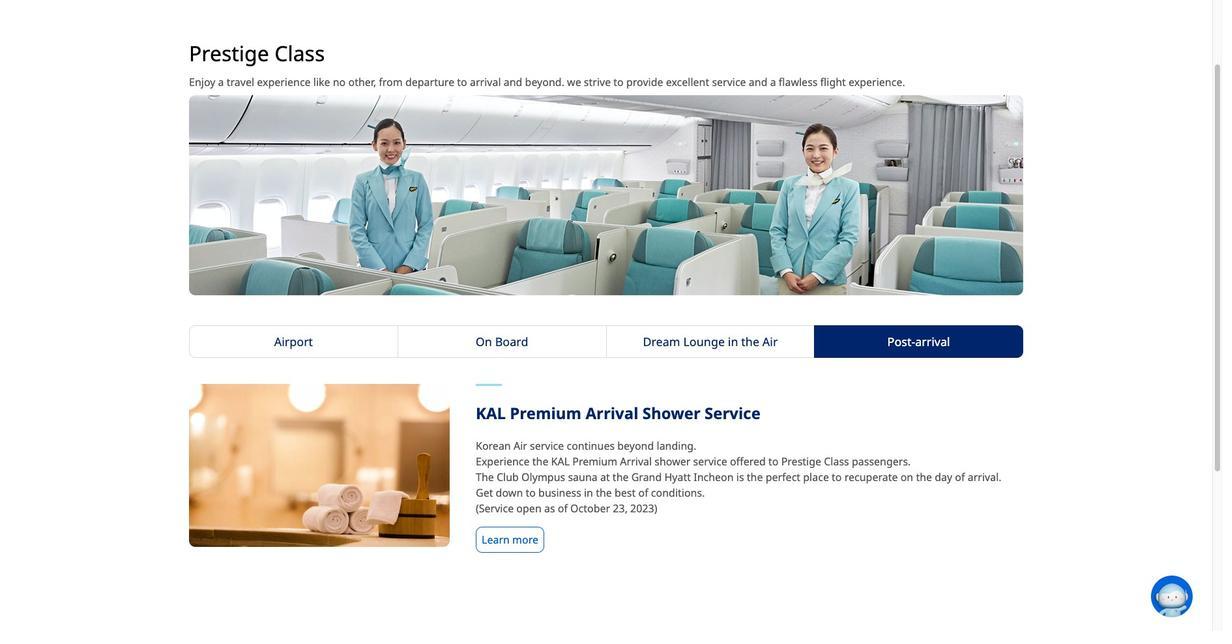 Task type: locate. For each thing, give the bounding box(es) containing it.
board
[[495, 334, 528, 349]]

post-arrival link
[[814, 325, 1023, 358]]

of
[[955, 470, 965, 484], [638, 486, 648, 500], [558, 501, 568, 516]]

beyond
[[617, 439, 654, 453]]

1 vertical spatial of
[[638, 486, 648, 500]]

to right strive
[[614, 75, 624, 89]]

0 vertical spatial air
[[763, 334, 778, 349]]

a
[[218, 75, 224, 89], [770, 75, 776, 89]]

service up incheon
[[693, 454, 727, 469]]

1 horizontal spatial in
[[728, 334, 738, 349]]

experience
[[476, 454, 530, 469]]

1 vertical spatial class
[[824, 454, 849, 469]]

perfect
[[766, 470, 801, 484]]

1 vertical spatial arrival
[[620, 454, 652, 469]]

0 horizontal spatial prestige
[[189, 39, 269, 67]]

class up experience
[[275, 39, 325, 67]]

23,
[[613, 501, 628, 516]]

2023)
[[630, 501, 657, 516]]

dream lounge in the air
[[643, 334, 778, 349]]

the
[[741, 334, 759, 349], [532, 454, 549, 469], [613, 470, 629, 484], [747, 470, 763, 484], [916, 470, 932, 484], [596, 486, 612, 500]]

1 horizontal spatial prestige
[[781, 454, 821, 469]]

continues
[[567, 439, 615, 453]]

a right enjoy
[[218, 75, 224, 89]]

and left flawless
[[749, 75, 768, 89]]

prestige class menu menu bar
[[189, 325, 1023, 358]]

prestige up place
[[781, 454, 821, 469]]

shower
[[643, 402, 701, 424]]

class up place
[[824, 454, 849, 469]]

kal up korean
[[476, 402, 506, 424]]

premium up 'continues'
[[510, 402, 582, 424]]

on board link
[[397, 325, 607, 358]]

0 horizontal spatial a
[[218, 75, 224, 89]]

october
[[570, 501, 610, 516]]

0 vertical spatial in
[[728, 334, 738, 349]]

provide
[[626, 75, 663, 89]]

service
[[712, 75, 746, 89], [530, 439, 564, 453], [693, 454, 727, 469]]

1 vertical spatial prestige
[[781, 454, 821, 469]]

on
[[901, 470, 913, 484]]

prestige
[[189, 39, 269, 67], [781, 454, 821, 469]]

a left flawless
[[770, 75, 776, 89]]

2 and from the left
[[749, 75, 768, 89]]

2 vertical spatial of
[[558, 501, 568, 516]]

beyond.
[[525, 75, 564, 89]]

the inside prestige class menu menu bar
[[741, 334, 759, 349]]

of right "as" at the bottom left
[[558, 501, 568, 516]]

passengers.
[[852, 454, 911, 469]]

learn
[[482, 533, 510, 547]]

prestige inside korean air service continues beyond landing. experience the kal premium arrival shower service offered to prestige class passengers. the club olympus sauna at the grand hyatt incheon is the perfect place to recuperate on the day of arrival. get down to business in the best of conditions. (service open as of october 23, 2023)
[[781, 454, 821, 469]]

0 horizontal spatial class
[[275, 39, 325, 67]]

air
[[763, 334, 778, 349], [514, 439, 527, 453]]

korean air service continues beyond landing. experience the kal premium arrival shower service offered to prestige class passengers. the club olympus sauna at the grand hyatt incheon is the perfect place to recuperate on the day of arrival. get down to business in the best of conditions. (service open as of october 23, 2023)
[[476, 439, 1002, 516]]

class
[[275, 39, 325, 67], [824, 454, 849, 469]]

1 vertical spatial premium
[[573, 454, 617, 469]]

to
[[457, 75, 467, 89], [614, 75, 624, 89], [769, 454, 779, 469], [832, 470, 842, 484], [526, 486, 536, 500]]

of right day
[[955, 470, 965, 484]]

1 horizontal spatial arrival
[[915, 334, 950, 349]]

1 horizontal spatial air
[[763, 334, 778, 349]]

the
[[476, 470, 494, 484]]

in inside korean air service continues beyond landing. experience the kal premium arrival shower service offered to prestige class passengers. the club olympus sauna at the grand hyatt incheon is the perfect place to recuperate on the day of arrival. get down to business in the best of conditions. (service open as of october 23, 2023)
[[584, 486, 593, 500]]

arrival
[[586, 402, 639, 424], [620, 454, 652, 469]]

chat
[[1193, 590, 1213, 603]]

to right departure
[[457, 75, 467, 89]]

in
[[728, 334, 738, 349], [584, 486, 593, 500]]

chat w
[[1193, 590, 1222, 603]]

service
[[705, 402, 761, 424]]

1 vertical spatial in
[[584, 486, 593, 500]]

more
[[512, 533, 538, 547]]

0 horizontal spatial in
[[584, 486, 593, 500]]

premium down 'continues'
[[573, 454, 617, 469]]

0 horizontal spatial of
[[558, 501, 568, 516]]

1 horizontal spatial class
[[824, 454, 849, 469]]

1 vertical spatial arrival
[[915, 334, 950, 349]]

the down at
[[596, 486, 612, 500]]

0 vertical spatial arrival
[[586, 402, 639, 424]]

airport link
[[189, 325, 398, 358]]

other,
[[348, 75, 376, 89]]

landing.
[[657, 439, 697, 453]]

lounge
[[683, 334, 725, 349]]

dream lounge in the air link
[[606, 325, 815, 358]]

recuperate
[[845, 470, 898, 484]]

prestige up the travel
[[189, 39, 269, 67]]

0 horizontal spatial air
[[514, 439, 527, 453]]

1 horizontal spatial kal
[[551, 454, 570, 469]]

and
[[504, 75, 522, 89], [749, 75, 768, 89]]

1 vertical spatial service
[[530, 439, 564, 453]]

2 horizontal spatial of
[[955, 470, 965, 484]]

as
[[544, 501, 555, 516]]

0 vertical spatial arrival
[[470, 75, 501, 89]]

arrival down beyond
[[620, 454, 652, 469]]

offered
[[730, 454, 766, 469]]

1 horizontal spatial and
[[749, 75, 768, 89]]

arrival
[[470, 75, 501, 89], [915, 334, 950, 349]]

the right is
[[747, 470, 763, 484]]

1 horizontal spatial a
[[770, 75, 776, 89]]

0 vertical spatial kal
[[476, 402, 506, 424]]

and left beyond.
[[504, 75, 522, 89]]

hyatt
[[665, 470, 691, 484]]

in right lounge
[[728, 334, 738, 349]]

1 vertical spatial air
[[514, 439, 527, 453]]

1 horizontal spatial of
[[638, 486, 648, 500]]

kal up olympus on the bottom left of the page
[[551, 454, 570, 469]]

air inside korean air service continues beyond landing. experience the kal premium arrival shower service offered to prestige class passengers. the club olympus sauna at the grand hyatt incheon is the perfect place to recuperate on the day of arrival. get down to business in the best of conditions. (service open as of october 23, 2023)
[[514, 439, 527, 453]]

of up 2023)
[[638, 486, 648, 500]]

conditions.
[[651, 486, 705, 500]]

the right lounge
[[741, 334, 759, 349]]

service up olympus on the bottom left of the page
[[530, 439, 564, 453]]

arrival up 'continues'
[[586, 402, 639, 424]]

2 a from the left
[[770, 75, 776, 89]]

0 vertical spatial service
[[712, 75, 746, 89]]

departure
[[405, 75, 454, 89]]

to right place
[[832, 470, 842, 484]]

flight
[[820, 75, 846, 89]]

0 horizontal spatial and
[[504, 75, 522, 89]]

0 vertical spatial of
[[955, 470, 965, 484]]

experience
[[257, 75, 311, 89]]

1 a from the left
[[218, 75, 224, 89]]

service right excellent
[[712, 75, 746, 89]]

kal
[[476, 402, 506, 424], [551, 454, 570, 469]]

0 horizontal spatial kal
[[476, 402, 506, 424]]

shower
[[655, 454, 691, 469]]

arrival inside prestige class menu menu bar
[[915, 334, 950, 349]]

(service
[[476, 501, 514, 516]]

1 vertical spatial kal
[[551, 454, 570, 469]]

in up october
[[584, 486, 593, 500]]

premium
[[510, 402, 582, 424], [573, 454, 617, 469]]

we
[[567, 75, 581, 89]]



Task type: describe. For each thing, give the bounding box(es) containing it.
no
[[333, 75, 346, 89]]

incheon
[[694, 470, 734, 484]]

premium inside korean air service continues beyond landing. experience the kal premium arrival shower service offered to prestige class passengers. the club olympus sauna at the grand hyatt incheon is the perfect place to recuperate on the day of arrival. get down to business in the best of conditions. (service open as of october 23, 2023)
[[573, 454, 617, 469]]

the right on
[[916, 470, 932, 484]]

0 horizontal spatial arrival
[[470, 75, 501, 89]]

air inside dream lounge in the air link
[[763, 334, 778, 349]]

enjoy
[[189, 75, 215, 89]]

kal inside korean air service continues beyond landing. experience the kal premium arrival shower service offered to prestige class passengers. the club olympus sauna at the grand hyatt incheon is the perfect place to recuperate on the day of arrival. get down to business in the best of conditions. (service open as of october 23, 2023)
[[551, 454, 570, 469]]

business
[[538, 486, 581, 500]]

flawless
[[779, 75, 818, 89]]

chat w link
[[1151, 576, 1222, 617]]

the up olympus on the bottom left of the page
[[532, 454, 549, 469]]

post-
[[888, 334, 915, 349]]

learn more
[[482, 533, 538, 547]]

open
[[517, 501, 542, 516]]

kal premium arrival shower service
[[476, 402, 761, 424]]

1 and from the left
[[504, 75, 522, 89]]

from
[[379, 75, 403, 89]]

enjoy a travel experience like no other, from departure to arrival and beyond. we strive to provide excellent service and a flawless flight experience.
[[189, 75, 905, 89]]

experience.
[[849, 75, 905, 89]]

best
[[615, 486, 636, 500]]

w
[[1215, 590, 1222, 603]]

to up perfect
[[769, 454, 779, 469]]

place
[[803, 470, 829, 484]]

0 vertical spatial premium
[[510, 402, 582, 424]]

to up open
[[526, 486, 536, 500]]

grand
[[631, 470, 662, 484]]

sauna
[[568, 470, 598, 484]]

0 vertical spatial class
[[275, 39, 325, 67]]

strive
[[584, 75, 611, 89]]

at
[[600, 470, 610, 484]]

day
[[935, 470, 953, 484]]

get
[[476, 486, 493, 500]]

on
[[476, 334, 492, 349]]

the right at
[[613, 470, 629, 484]]

class inside korean air service continues beyond landing. experience the kal premium arrival shower service offered to prestige class passengers. the club olympus sauna at the grand hyatt incheon is the perfect place to recuperate on the day of arrival. get down to business in the best of conditions. (service open as of october 23, 2023)
[[824, 454, 849, 469]]

prestige class
[[189, 39, 325, 67]]

2 vertical spatial service
[[693, 454, 727, 469]]

airport
[[274, 334, 313, 349]]

dream
[[643, 334, 680, 349]]

korean
[[476, 439, 511, 453]]

excellent
[[666, 75, 709, 89]]

like
[[313, 75, 330, 89]]

learn more button
[[476, 527, 544, 553]]

0 vertical spatial prestige
[[189, 39, 269, 67]]

arrival.
[[968, 470, 1002, 484]]

travel
[[227, 75, 254, 89]]

in inside prestige class menu menu bar
[[728, 334, 738, 349]]

post-arrival
[[888, 334, 950, 349]]

on board
[[476, 334, 528, 349]]

olympus
[[522, 470, 565, 484]]

arrival inside korean air service continues beyond landing. experience the kal premium arrival shower service offered to prestige class passengers. the club olympus sauna at the grand hyatt incheon is the perfect place to recuperate on the day of arrival. get down to business in the best of conditions. (service open as of october 23, 2023)
[[620, 454, 652, 469]]

down
[[496, 486, 523, 500]]

is
[[737, 470, 744, 484]]

club
[[497, 470, 519, 484]]



Task type: vqa. For each thing, say whether or not it's contained in the screenshot.
the Booking type 'Group'
no



